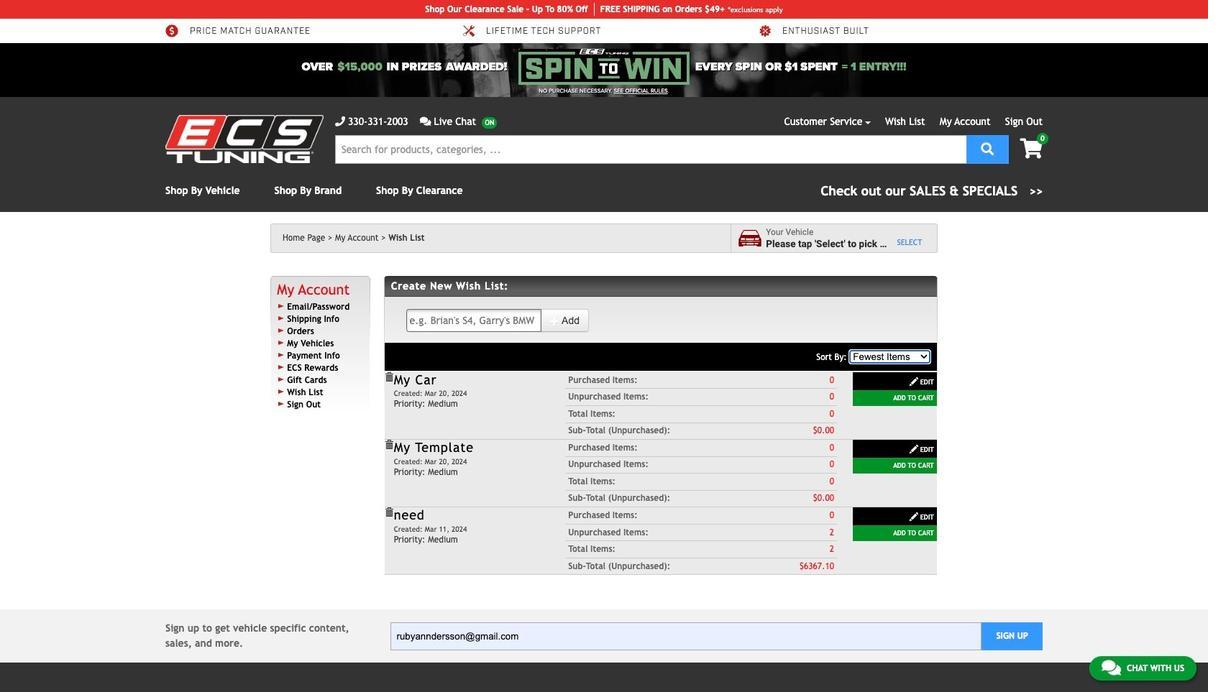 Task type: describe. For each thing, give the bounding box(es) containing it.
Email email field
[[390, 623, 982, 651]]

delete image for middle white icon
[[384, 373, 394, 383]]

phone image
[[335, 117, 345, 127]]

ecs tuning image
[[165, 115, 324, 163]]

comments image
[[420, 117, 431, 127]]

shopping cart image
[[1020, 139, 1043, 159]]

white image
[[909, 445, 919, 455]]



Task type: locate. For each thing, give the bounding box(es) containing it.
0 vertical spatial white image
[[549, 316, 559, 326]]

search image
[[981, 142, 994, 155]]

1 vertical spatial white image
[[909, 377, 919, 387]]

1 delete image from the top
[[384, 373, 394, 383]]

ecs tuning 'spin to win' contest logo image
[[518, 49, 690, 85]]

white image
[[549, 316, 559, 326], [909, 377, 919, 387], [909, 512, 919, 522]]

delete image
[[384, 373, 394, 383], [384, 508, 394, 518]]

e.g. Brian's S4, Garry's BMW E92...etc text field
[[406, 309, 542, 332]]

Search text field
[[335, 135, 967, 164]]

comments image
[[1102, 660, 1121, 677]]

delete image up delete icon
[[384, 373, 394, 383]]

delete image
[[384, 440, 394, 450]]

1 vertical spatial delete image
[[384, 508, 394, 518]]

2 delete image from the top
[[384, 508, 394, 518]]

delete image for the bottom white icon
[[384, 508, 394, 518]]

2 vertical spatial white image
[[909, 512, 919, 522]]

delete image down delete icon
[[384, 508, 394, 518]]

0 vertical spatial delete image
[[384, 373, 394, 383]]



Task type: vqa. For each thing, say whether or not it's contained in the screenshot.
Tuning.
no



